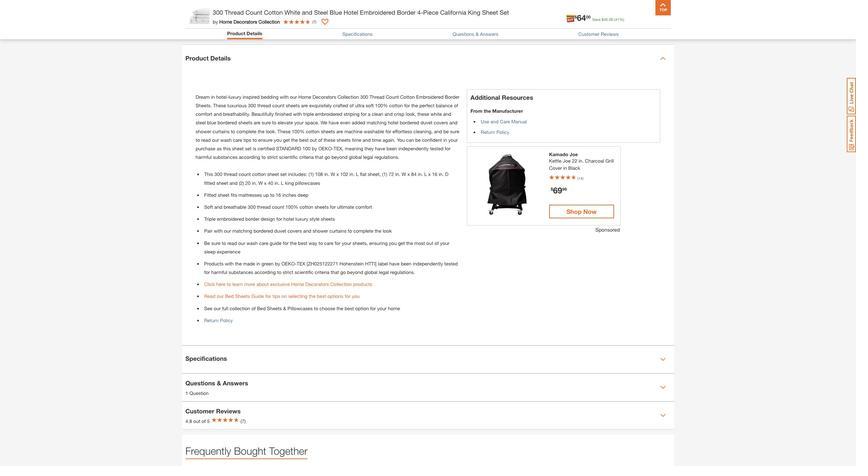 Task type: vqa. For each thing, say whether or not it's contained in the screenshot.
first N-
no



Task type: describe. For each thing, give the bounding box(es) containing it.
collection
[[230, 306, 250, 311]]

the up the look,
[[412, 103, 418, 108]]

to right up
[[270, 192, 275, 198]]

sheets up tex,
[[337, 137, 351, 143]]

1 vertical spatial product details
[[186, 55, 231, 62]]

bedding
[[261, 94, 279, 100]]

1 vertical spatial duvet
[[275, 228, 287, 234]]

in. right 72
[[396, 171, 401, 177]]

inches
[[283, 192, 297, 198]]

from
[[471, 108, 483, 114]]

caret image for specifications
[[661, 357, 666, 363]]

thread inside dream in hotel-luxury inspired bedding with our home decorators collection 300 thread count cotton embroidered border sheets. these luxurious 300 thread count sheets are exquisitely crafted of ultra soft 100% cotton for the perfect balance of comfort and breathability. beautifully finished with triple embroidered striping for a clean and crisp look, these white and steel blue bordered sheets are sure to elevate your space. we have even added matching hotel bordered duvet covers and shower curtains to complete the look. these 100% cotton sheets are machine washable for effortless cleaning, and be sure to read our wash care tips to ensure you get the best out of these sheets time and time again. you can be confident in your purchase as this sheet set is certified standard 100 by oeko-tex, meaning they have been independently tested for harmful substances according to strict scientific criteria that go beyond global legal regulations.
[[258, 103, 271, 108]]

2 vertical spatial decorators
[[306, 282, 329, 287]]

policy for left return policy link
[[220, 318, 233, 324]]

0 vertical spatial product details
[[227, 30, 263, 36]]

the up standard
[[291, 137, 298, 143]]

confident
[[422, 137, 442, 143]]

sheet left fits
[[218, 192, 230, 198]]

guide
[[270, 240, 282, 246]]

in. right 40
[[275, 180, 280, 186]]

[zh025122271
[[307, 261, 339, 267]]

additional resources
[[471, 94, 534, 101]]

64
[[577, 13, 587, 23]]

1 horizontal spatial w
[[331, 171, 335, 177]]

300 up ultra
[[361, 94, 369, 100]]

criteria inside products with the made in green by oeko-tex [zh025122271 hohenstein htti] label have been independently tested for harmful substances according to strict scientific criteria that go beyond global legal regulations.
[[315, 270, 330, 275]]

return down save $ 45 . 00 ( 41 %)
[[602, 29, 616, 35]]

free
[[493, 20, 506, 28]]

1 horizontal spatial shower
[[313, 228, 328, 234]]

return down see
[[204, 318, 219, 324]]

tex
[[297, 261, 306, 267]]

to down ultimate
[[348, 228, 352, 234]]

300 up border
[[248, 204, 256, 210]]

fitted
[[204, 192, 217, 198]]

of inside be sure to read our wash care guide for the best way to care for your sheets, ensuring you get the most out of your sleep experience
[[435, 240, 439, 246]]

best left option
[[345, 306, 354, 311]]

1 vertical spatial 16
[[276, 192, 281, 198]]

0 vertical spatial border
[[397, 9, 416, 16]]

your left home
[[378, 306, 387, 311]]

2 (1) from the left
[[383, 171, 388, 177]]

1 vertical spatial details
[[211, 55, 231, 62]]

in inside products with the made in green by oeko-tex [zh025122271 hohenstein htti] label have been independently tested for harmful substances according to strict scientific criteria that go beyond global legal regulations.
[[257, 261, 260, 267]]

the right choose
[[337, 306, 344, 311]]

1 vertical spatial comfort
[[356, 204, 372, 210]]

1 vertical spatial complete
[[354, 228, 374, 234]]

sheet up 40
[[267, 171, 279, 177]]

1 horizontal spatial curtains
[[330, 228, 347, 234]]

2 vertical spatial home
[[291, 282, 304, 287]]

decorators inside dream in hotel-luxury inspired bedding with our home decorators collection 300 thread count cotton embroidered border sheets. these luxurious 300 thread count sheets are exquisitely crafted of ultra soft 100% cotton for the perfect balance of comfort and breathability. beautifully finished with triple embroidered striping for a clean and crisp look, these white and steel blue bordered sheets are sure to elevate your space. we have even added matching hotel bordered duvet covers and shower curtains to complete the look. these 100% cotton sheets are machine washable for effortless cleaning, and be sure to read our wash care tips to ensure you get the best out of these sheets time and time again. you can be confident in your purchase as this sheet set is certified standard 100 by oeko-tex, meaning they have been independently tested for harmful substances according to strict scientific criteria that go beyond global legal regulations.
[[313, 94, 336, 100]]

icon image
[[477, 23, 488, 32]]

22
[[572, 158, 578, 164]]

embroidered inside dream in hotel-luxury inspired bedding with our home decorators collection 300 thread count cotton embroidered border sheets. these luxurious 300 thread count sheets are exquisitely crafted of ultra soft 100% cotton for the perfect balance of comfort and breathability. beautifully finished with triple embroidered striping for a clean and crisp look, these white and steel blue bordered sheets are sure to elevate your space. we have even added matching hotel bordered duvet covers and shower curtains to complete the look. these 100% cotton sheets are machine washable for effortless cleaning, and be sure to read our wash care tips to ensure you get the best out of these sheets time and time again. you can be confident in your purchase as this sheet set is certified standard 100 by oeko-tex, meaning they have been independently tested for harmful substances according to strict scientific criteria that go beyond global legal regulations.
[[315, 111, 343, 117]]

with right bedding
[[280, 94, 289, 100]]

0 horizontal spatial return policy link
[[204, 318, 233, 324]]

0 horizontal spatial customer reviews
[[186, 408, 241, 415]]

dream
[[196, 94, 210, 100]]

0 vertical spatial have
[[329, 120, 339, 126]]

300 down inspired
[[248, 103, 256, 108]]

0 vertical spatial sure
[[262, 120, 271, 126]]

read inside dream in hotel-luxury inspired bedding with our home decorators collection 300 thread count cotton embroidered border sheets. these luxurious 300 thread count sheets are exquisitely crafted of ultra soft 100% cotton for the perfect balance of comfort and breathability. beautifully finished with triple embroidered striping for a clean and crisp look, these white and steel blue bordered sheets are sure to elevate your space. we have even added matching hotel bordered duvet covers and shower curtains to complete the look. these 100% cotton sheets are machine washable for effortless cleaning, and be sure to read our wash care tips to ensure you get the best out of these sheets time and time again. you can be confident in your purchase as this sheet set is certified standard 100 by oeko-tex, meaning they have been independently tested for harmful substances according to strict scientific criteria that go beyond global legal regulations.
[[201, 137, 211, 143]]

get inside dream in hotel-luxury inspired bedding with our home decorators collection 300 thread count cotton embroidered border sheets. these luxurious 300 thread count sheets are exquisitely crafted of ultra soft 100% cotton for the perfect balance of comfort and breathability. beautifully finished with triple embroidered striping for a clean and crisp look, these white and steel blue bordered sheets are sure to elevate your space. we have even added matching hotel bordered duvet covers and shower curtains to complete the look. these 100% cotton sheets are machine washable for effortless cleaning, and be sure to read our wash care tips to ensure you get the best out of these sheets time and time again. you can be confident in your purchase as this sheet set is certified standard 100 by oeko-tex, meaning they have been independently tested for harmful substances according to strict scientific criteria that go beyond global legal regulations.
[[283, 137, 290, 143]]

that inside dream in hotel-luxury inspired bedding with our home decorators collection 300 thread count cotton embroidered border sheets. these luxurious 300 thread count sheets are exquisitely crafted of ultra soft 100% cotton for the perfect balance of comfort and breathability. beautifully finished with triple embroidered striping for a clean and crisp look, these white and steel blue bordered sheets are sure to elevate your space. we have even added matching hotel bordered duvet covers and shower curtains to complete the look. these 100% cotton sheets are machine washable for effortless cleaning, and be sure to read our wash care tips to ensure you get the best out of these sheets time and time again. you can be confident in your purchase as this sheet set is certified standard 100 by oeko-tex, meaning they have been independently tested for harmful substances according to strict scientific criteria that go beyond global legal regulations.
[[315, 154, 324, 160]]

this inside dream in hotel-luxury inspired bedding with our home decorators collection 300 thread count cotton embroidered border sheets. these luxurious 300 thread count sheets are exquisitely crafted of ultra soft 100% cotton for the perfect balance of comfort and breathability. beautifully finished with triple embroidered striping for a clean and crisp look, these white and steel blue bordered sheets are sure to elevate your space. we have even added matching hotel bordered duvet covers and shower curtains to complete the look. these 100% cotton sheets are machine washable for effortless cleaning, and be sure to read our wash care tips to ensure you get the best out of these sheets time and time again. you can be confident in your purchase as this sheet set is certified standard 100 by oeko-tex, meaning they have been independently tested for harmful substances according to strict scientific criteria that go beyond global legal regulations.
[[223, 146, 231, 152]]

policy for topmost return policy link
[[497, 129, 510, 135]]

return down "use"
[[481, 129, 496, 135]]

set inside dream in hotel-luxury inspired bedding with our home decorators collection 300 thread count cotton embroidered border sheets. these luxurious 300 thread count sheets are exquisitely crafted of ultra soft 100% cotton for the perfect balance of comfort and breathability. beautifully finished with triple embroidered striping for a clean and crisp look, these white and steel blue bordered sheets are sure to elevate your space. we have even added matching hotel bordered duvet covers and shower curtains to complete the look. these 100% cotton sheets are machine washable for effortless cleaning, and be sure to read our wash care tips to ensure you get the best out of these sheets time and time again. you can be confident in your purchase as this sheet set is certified standard 100 by oeko-tex, meaning they have been independently tested for harmful substances according to strict scientific criteria that go beyond global legal regulations.
[[245, 146, 252, 152]]

(2)
[[239, 180, 244, 186]]

84
[[412, 171, 417, 177]]

1 horizontal spatial customer reviews
[[579, 31, 619, 37]]

mattresses
[[239, 192, 262, 198]]

%)
[[620, 17, 625, 22]]

thread inside dream in hotel-luxury inspired bedding with our home decorators collection 300 thread count cotton embroidered border sheets. these luxurious 300 thread count sheets are exquisitely crafted of ultra soft 100% cotton for the perfect balance of comfort and breathability. beautifully finished with triple embroidered striping for a clean and crisp look, these white and steel blue bordered sheets are sure to elevate your space. we have even added matching hotel bordered duvet covers and shower curtains to complete the look. these 100% cotton sheets are machine washable for effortless cleaning, and be sure to read our wash care tips to ensure you get the best out of these sheets time and time again. you can be confident in your purchase as this sheet set is certified standard 100 by oeko-tex, meaning they have been independently tested for harmful substances according to strict scientific criteria that go beyond global legal regulations.
[[370, 94, 385, 100]]

blue
[[207, 120, 216, 126]]

washable
[[364, 128, 384, 134]]

to up is
[[253, 137, 257, 143]]

in left hotel-
[[211, 94, 215, 100]]

we
[[321, 120, 328, 126]]

return policy for topmost return policy link
[[481, 129, 510, 135]]

4.8
[[186, 418, 192, 424]]

border
[[246, 216, 260, 222]]

guide
[[251, 294, 264, 299]]

the down the pair with our matching bordered duvet covers and shower curtains to complete the look
[[290, 240, 297, 246]]

to down breathability.
[[231, 128, 235, 134]]

1 vertical spatial 100%
[[292, 128, 305, 134]]

shower inside dream in hotel-luxury inspired bedding with our home decorators collection 300 thread count cotton embroidered border sheets. these luxurious 300 thread count sheets are exquisitely crafted of ultra soft 100% cotton for the perfect balance of comfort and breathability. beautifully finished with triple embroidered striping for a clean and crisp look, these white and steel blue bordered sheets are sure to elevate your space. we have even added matching hotel bordered duvet covers and shower curtains to complete the look. these 100% cotton sheets are machine washable for effortless cleaning, and be sure to read our wash care tips to ensure you get the best out of these sheets time and time again. you can be confident in your purchase as this sheet set is certified standard 100 by oeko-tex, meaning they have been independently tested for harmful substances according to strict scientific criteria that go beyond global legal regulations.
[[196, 128, 211, 134]]

our up as
[[212, 137, 219, 143]]

includes:
[[288, 171, 307, 177]]

2 vertical spatial thread
[[257, 204, 271, 210]]

your down triple
[[295, 120, 304, 126]]

by inside products with the made in green by oeko-tex [zh025122271 hohenstein htti] label have been independently tested for harmful substances according to strict scientific criteria that go beyond global legal regulations.
[[275, 261, 280, 267]]

blue
[[330, 9, 342, 16]]

with inside products with the made in green by oeko-tex [zh025122271 hohenstein htti] label have been independently tested for harmful substances according to strict scientific criteria that go beyond global legal regulations.
[[225, 261, 234, 267]]

( 7 )
[[313, 19, 317, 24]]

300 inside this 300 thread count cotton sheet set includes: (1) 108 in. w x 102 in. l flat sheet, (1) 72 in. w x 84 in. l x 16 in. d fitted sheet and (2) 20 in. w x 40 in. l king pillowcases
[[215, 171, 223, 177]]

questions & answers 1 question
[[186, 380, 248, 396]]

use
[[481, 119, 490, 124]]

0 vertical spatial cotton
[[264, 9, 283, 16]]

charcoal
[[586, 158, 605, 164]]

store
[[561, 20, 577, 28]]

look.
[[266, 128, 276, 134]]

1 vertical spatial luxury
[[296, 216, 309, 222]]

x left 84
[[408, 171, 410, 177]]

ensuring
[[370, 240, 388, 246]]

1 vertical spatial are
[[254, 120, 261, 126]]

best up choose
[[317, 294, 326, 299]]

is
[[253, 146, 256, 152]]

0 vertical spatial details
[[247, 30, 263, 36]]

to right the here
[[227, 282, 231, 287]]

0 horizontal spatial bordered
[[218, 120, 237, 126]]

return down free
[[493, 29, 507, 35]]

king
[[468, 9, 481, 16]]

2 horizontal spatial $
[[602, 17, 604, 22]]

king
[[285, 180, 294, 186]]

with right pair
[[214, 228, 223, 234]]

your right confident at the top of page
[[449, 137, 458, 143]]

deep
[[298, 192, 309, 198]]

experience
[[217, 249, 241, 255]]

complete inside dream in hotel-luxury inspired bedding with our home decorators collection 300 thread count cotton embroidered border sheets. these luxurious 300 thread count sheets are exquisitely crafted of ultra soft 100% cotton for the perfect balance of comfort and breathability. beautifully finished with triple embroidered striping for a clean and crisp look, these white and steel blue bordered sheets are sure to elevate your space. we have even added matching hotel bordered duvet covers and shower curtains to complete the look. these 100% cotton sheets are machine washable for effortless cleaning, and be sure to read our wash care tips to ensure you get the best out of these sheets time and time again. you can be confident in your purchase as this sheet set is certified standard 100 by oeko-tex, meaning they have been independently tested for harmful substances according to strict scientific criteria that go beyond global legal regulations.
[[237, 128, 257, 134]]

learn
[[233, 282, 243, 287]]

1 horizontal spatial reviews
[[601, 31, 619, 37]]

& for free & easy returns in store or online
[[508, 20, 512, 28]]

dream in hotel-luxury inspired bedding with our home decorators collection 300 thread count cotton embroidered border sheets. these luxurious 300 thread count sheets are exquisitely crafted of ultra soft 100% cotton for the perfect balance of comfort and breathability. beautifully finished with triple embroidered striping for a clean and crisp look, these white and steel blue bordered sheets are sure to elevate your space. we have even added matching hotel bordered duvet covers and shower curtains to complete the look. these 100% cotton sheets are machine washable for effortless cleaning, and be sure to read our wash care tips to ensure you get the best out of these sheets time and time again. you can be confident in your purchase as this sheet set is certified standard 100 by oeko-tex, meaning they have been independently tested for harmful substances according to strict scientific criteria that go beyond global legal regulations.
[[196, 94, 460, 160]]

the up "use"
[[484, 108, 491, 114]]

1 horizontal spatial have
[[375, 146, 386, 152]]

16 inside this 300 thread count cotton sheet set includes: (1) 108 in. w x 102 in. l flat sheet, (1) 72 in. w x 84 in. l x 16 in. d fitted sheet and (2) 20 in. w x 40 in. l king pillowcases
[[432, 171, 438, 177]]

in. right the 20
[[252, 180, 257, 186]]

sheets.
[[196, 103, 212, 108]]

our right pair
[[224, 228, 231, 234]]

2 horizontal spatial care
[[324, 240, 334, 246]]

1 horizontal spatial l
[[356, 171, 359, 177]]

save $ 45 . 00 ( 41 %)
[[593, 17, 625, 22]]

2 horizontal spatial w
[[402, 171, 406, 177]]

x left 102
[[337, 171, 339, 177]]

4.8 out of 5
[[186, 418, 210, 424]]

0 vertical spatial decorators
[[234, 19, 257, 24]]

0 vertical spatial collection
[[259, 19, 280, 24]]

0 vertical spatial count
[[246, 9, 263, 16]]

0 horizontal spatial be
[[416, 137, 421, 143]]

2 vertical spatial you
[[352, 294, 360, 299]]

to up purchase
[[196, 137, 200, 143]]

beyond inside dream in hotel-luxury inspired bedding with our home decorators collection 300 thread count cotton embroidered border sheets. these luxurious 300 thread count sheets are exquisitely crafted of ultra soft 100% cotton for the perfect balance of comfort and breathability. beautifully finished with triple embroidered striping for a clean and crisp look, these white and steel blue bordered sheets are sure to elevate your space. we have even added matching hotel bordered duvet covers and shower curtains to complete the look. these 100% cotton sheets are machine washable for effortless cleaning, and be sure to read our wash care tips to ensure you get the best out of these sheets time and time again. you can be confident in your purchase as this sheet set is certified standard 100 by oeko-tex, meaning they have been independently tested for harmful substances according to strict scientific criteria that go beyond global legal regulations.
[[332, 154, 348, 160]]

read for read return policy
[[589, 29, 600, 35]]

1 vertical spatial specifications
[[186, 355, 227, 363]]

to down certified
[[262, 154, 266, 160]]

2 horizontal spatial l
[[425, 171, 427, 177]]

0 horizontal spatial customer
[[186, 408, 215, 415]]

products with the made in green by oeko-tex [zh025122271 hohenstein htti] label have been independently tested for harmful substances according to strict scientific criteria that go beyond global legal regulations.
[[204, 261, 458, 275]]

wash inside dream in hotel-luxury inspired bedding with our home decorators collection 300 thread count cotton embroidered border sheets. these luxurious 300 thread count sheets are exquisitely crafted of ultra soft 100% cotton for the perfect balance of comfort and breathability. beautifully finished with triple embroidered striping for a clean and crisp look, these white and steel blue bordered sheets are sure to elevate your space. we have even added matching hotel bordered duvet covers and shower curtains to complete the look. these 100% cotton sheets are machine washable for effortless cleaning, and be sure to read our wash care tips to ensure you get the best out of these sheets time and time again. you can be confident in your purchase as this sheet set is certified standard 100 by oeko-tex, meaning they have been independently tested for harmful substances according to strict scientific criteria that go beyond global legal regulations.
[[221, 137, 232, 143]]

0 horizontal spatial covers
[[288, 228, 302, 234]]

exquisitely
[[309, 103, 332, 108]]

0 horizontal spatial matching
[[233, 228, 252, 234]]

0 vertical spatial 100%
[[375, 103, 388, 108]]

to left choose
[[314, 306, 319, 311]]

1 horizontal spatial 00
[[610, 17, 614, 22]]

ultimate
[[337, 204, 354, 210]]

0 vertical spatial be
[[444, 128, 449, 134]]

sheets right style
[[321, 216, 335, 222]]

use and care manual
[[481, 119, 528, 124]]

read inside be sure to read our wash care guide for the best way to care for your sheets, ensuring you get the most out of your sleep experience
[[228, 240, 237, 246]]

resources
[[502, 94, 534, 101]]

to up look.
[[272, 120, 277, 126]]

strict inside products with the made in green by oeko-tex [zh025122271 hohenstein htti] label have been independently tested for harmful substances according to strict scientific criteria that go beyond global legal regulations.
[[283, 270, 294, 275]]

can
[[406, 137, 414, 143]]

0 horizontal spatial l
[[281, 180, 284, 186]]

2 horizontal spatial bordered
[[400, 120, 420, 126]]

0 horizontal spatial sheets
[[235, 294, 250, 299]]

independently inside products with the made in green by oeko-tex [zh025122271 hohenstein htti] label have been independently tested for harmful substances according to strict scientific criteria that go beyond global legal regulations.
[[413, 261, 443, 267]]

1 horizontal spatial sheets
[[267, 306, 282, 311]]

0 vertical spatial return policy link
[[481, 129, 510, 135]]

the left most on the bottom left of the page
[[407, 240, 413, 246]]

1 vertical spatial joe
[[563, 158, 571, 164]]

with left triple
[[293, 111, 302, 117]]

1 horizontal spatial bed
[[257, 306, 266, 311]]

0 vertical spatial joe
[[570, 151, 578, 157]]

click
[[204, 282, 215, 287]]

0 vertical spatial customer
[[579, 31, 600, 37]]

kamado joe kettle joe 22 in. charcoal grill cover in black
[[550, 151, 614, 171]]

oeko- inside dream in hotel-luxury inspired bedding with our home decorators collection 300 thread count cotton embroidered border sheets. these luxurious 300 thread count sheets are exquisitely crafted of ultra soft 100% cotton for the perfect balance of comfort and breathability. beautifully finished with triple embroidered striping for a clean and crisp look, these white and steel blue bordered sheets are sure to elevate your space. we have even added matching hotel bordered duvet covers and shower curtains to complete the look. these 100% cotton sheets are machine washable for effortless cleaning, and be sure to read our wash care tips to ensure you get the best out of these sheets time and time again. you can be confident in your purchase as this sheet set is certified standard 100 by oeko-tex, meaning they have been independently tested for harmful substances according to strict scientific criteria that go beyond global legal regulations.
[[319, 146, 334, 152]]

criteria inside dream in hotel-luxury inspired bedding with our home decorators collection 300 thread count cotton embroidered border sheets. these luxurious 300 thread count sheets are exquisitely crafted of ultra soft 100% cotton for the perfect balance of comfort and breathability. beautifully finished with triple embroidered striping for a clean and crisp look, these white and steel blue bordered sheets are sure to elevate your space. we have even added matching hotel bordered duvet covers and shower curtains to complete the look. these 100% cotton sheets are machine washable for effortless cleaning, and be sure to read our wash care tips to ensure you get the best out of these sheets time and time again. you can be confident in your purchase as this sheet set is certified standard 100 by oeko-tex, meaning they have been independently tested for harmful substances according to strict scientific criteria that go beyond global legal regulations.
[[300, 154, 314, 160]]

steel
[[314, 9, 328, 16]]

display image
[[322, 19, 329, 26]]

your right most on the bottom left of the page
[[440, 240, 450, 246]]

in. right 84
[[418, 171, 423, 177]]

questions & answers
[[453, 31, 499, 37]]

the up ensure
[[258, 128, 265, 134]]

0 vertical spatial bed
[[225, 294, 234, 299]]

0 horizontal spatial these
[[213, 103, 226, 108]]

feedback link image
[[848, 116, 857, 153]]

2 vertical spatial count
[[272, 204, 284, 210]]

set
[[500, 9, 509, 16]]

0 horizontal spatial these
[[324, 137, 336, 143]]

purchase.
[[566, 29, 587, 35]]

0 horizontal spatial thread
[[225, 9, 244, 16]]

curtains inside dream in hotel-luxury inspired bedding with our home decorators collection 300 thread count cotton embroidered border sheets. these luxurious 300 thread count sheets are exquisitely crafted of ultra soft 100% cotton for the perfect balance of comfort and breathability. beautifully finished with triple embroidered striping for a clean and crisp look, these white and steel blue bordered sheets are sure to elevate your space. we have even added matching hotel bordered duvet covers and shower curtains to complete the look. these 100% cotton sheets are machine washable for effortless cleaning, and be sure to read our wash care tips to ensure you get the best out of these sheets time and time again. you can be confident in your purchase as this sheet set is certified standard 100 by oeko-tex, meaning they have been independently tested for harmful substances according to strict scientific criteria that go beyond global legal regulations.
[[213, 128, 230, 134]]

1 vertical spatial product
[[186, 55, 209, 62]]

most
[[415, 240, 425, 246]]

our down the here
[[217, 294, 224, 299]]

they
[[365, 146, 374, 152]]

piece
[[424, 9, 439, 16]]

the right 'selecting'
[[309, 294, 316, 299]]

options
[[328, 294, 344, 299]]

1 vertical spatial these
[[278, 128, 291, 134]]

black
[[569, 165, 581, 171]]

of right balance
[[454, 103, 459, 108]]

2 vertical spatial collection
[[331, 282, 352, 287]]

out inside be sure to read our wash care guide for the best way to care for your sheets, ensuring you get the most out of your sleep experience
[[427, 240, 434, 246]]

purchase
[[196, 146, 216, 152]]

our inside be sure to read our wash care guide for the best way to care for your sheets, ensuring you get the most out of your sleep experience
[[238, 240, 245, 246]]

legal inside dream in hotel-luxury inspired bedding with our home decorators collection 300 thread count cotton embroidered border sheets. these luxurious 300 thread count sheets are exquisitely crafted of ultra soft 100% cotton for the perfect balance of comfort and breathability. beautifully finished with triple embroidered striping for a clean and crisp look, these white and steel blue bordered sheets are sure to elevate your space. we have even added matching hotel bordered duvet covers and shower curtains to complete the look. these 100% cotton sheets are machine washable for effortless cleaning, and be sure to read our wash care tips to ensure you get the best out of these sheets time and time again. you can be confident in your purchase as this sheet set is certified standard 100 by oeko-tex, meaning they have been independently tested for harmful substances according to strict scientific criteria that go beyond global legal regulations.
[[364, 154, 374, 160]]

question
[[190, 390, 209, 396]]

of down guide
[[252, 306, 256, 311]]

our left full
[[214, 306, 221, 311]]

2 horizontal spatial policy
[[617, 29, 630, 35]]

sheets up style
[[315, 204, 329, 210]]

the left look
[[375, 228, 382, 234]]

go inside products with the made in green by oeko-tex [zh025122271 hohenstein htti] label have been independently tested for harmful substances according to strict scientific criteria that go beyond global legal regulations.
[[341, 270, 346, 275]]

or
[[579, 20, 585, 28]]

1 vertical spatial sure
[[451, 128, 460, 134]]

cotton down space.
[[306, 128, 320, 134]]

in. left d
[[439, 171, 444, 177]]

option
[[356, 306, 369, 311]]

cotton down deep
[[300, 204, 314, 210]]

0 horizontal spatial out
[[194, 418, 200, 424]]

perfect
[[420, 103, 435, 108]]

1 (1) from the left
[[309, 171, 314, 177]]

sheet,
[[368, 171, 381, 177]]

0 vertical spatial home
[[219, 19, 232, 24]]

hotel-
[[216, 94, 229, 100]]

triple
[[204, 216, 216, 222]]

$ for 69
[[551, 187, 554, 192]]

1 time from the left
[[352, 137, 362, 143]]

set inside this 300 thread count cotton sheet set includes: (1) 108 in. w x 102 in. l flat sheet, (1) 72 in. w x 84 in. l x 16 in. d fitted sheet and (2) 20 in. w x 40 in. l king pillowcases
[[280, 171, 287, 177]]

hohenstein
[[340, 261, 364, 267]]

2 vertical spatial 100%
[[286, 204, 299, 210]]

count inside this 300 thread count cotton sheet set includes: (1) 108 in. w x 102 in. l flat sheet, (1) 72 in. w x 84 in. l x 16 in. d fitted sheet and (2) 20 in. w x 40 in. l king pillowcases
[[239, 171, 251, 177]]

0 vertical spatial this
[[509, 29, 516, 35]]

0 horizontal spatial w
[[259, 180, 263, 186]]

scientific inside dream in hotel-luxury inspired bedding with our home decorators collection 300 thread count cotton embroidered border sheets. these luxurious 300 thread count sheets are exquisitely crafted of ultra soft 100% cotton for the perfect balance of comfort and breathability. beautifully finished with triple embroidered striping for a clean and crisp look, these white and steel blue bordered sheets are sure to elevate your space. we have even added matching hotel bordered duvet covers and shower curtains to complete the look. these 100% cotton sheets are machine washable for effortless cleaning, and be sure to read our wash care tips to ensure you get the best out of these sheets time and time again. you can be confident in your purchase as this sheet set is certified standard 100 by oeko-tex, meaning they have been independently tested for harmful substances according to strict scientific criteria that go beyond global legal regulations.
[[279, 154, 298, 160]]

together
[[269, 445, 308, 457]]

oeko- inside products with the made in green by oeko-tex [zh025122271 hohenstein htti] label have been independently tested for harmful substances according to strict scientific criteria that go beyond global legal regulations.
[[282, 261, 297, 267]]

x right 84
[[429, 171, 431, 177]]

2 horizontal spatial (
[[615, 17, 616, 22]]

according inside dream in hotel-luxury inspired bedding with our home decorators collection 300 thread count cotton embroidered border sheets. these luxurious 300 thread count sheets are exquisitely crafted of ultra soft 100% cotton for the perfect balance of comfort and breathability. beautifully finished with triple embroidered striping for a clean and crisp look, these white and steel blue bordered sheets are sure to elevate your space. we have even added matching hotel bordered duvet covers and shower curtains to complete the look. these 100% cotton sheets are machine washable for effortless cleaning, and be sure to read our wash care tips to ensure you get the best out of these sheets time and time again. you can be confident in your purchase as this sheet set is certified standard 100 by oeko-tex, meaning they have been independently tested for harmful substances according to strict scientific criteria that go beyond global legal regulations.
[[239, 154, 260, 160]]

1 vertical spatial hotel
[[284, 216, 294, 222]]

0 vertical spatial these
[[418, 111, 430, 117]]

read for read our bed sheets guide for tips on selecting the best options for you
[[204, 294, 216, 299]]

1 horizontal spatial specifications
[[343, 31, 373, 37]]

sheets down breathability.
[[238, 120, 253, 126]]

effortless
[[393, 128, 413, 134]]

get inside be sure to read our wash care guide for the best way to care for your sheets, ensuring you get the most out of your sleep experience
[[398, 240, 405, 246]]

be sure to read our wash care guide for the best way to care for your sheets, ensuring you get the most out of your sleep experience
[[204, 240, 450, 255]]

to right way
[[319, 240, 323, 246]]

1 horizontal spatial product
[[227, 30, 245, 36]]

of left 5
[[202, 418, 206, 424]]

our up finished
[[290, 94, 297, 100]]

1
[[186, 390, 188, 396]]

3 caret image from the top
[[661, 413, 666, 419]]

14
[[579, 176, 583, 181]]

in. inside kamado joe kettle joe 22 in. charcoal grill cover in black
[[579, 158, 584, 164]]

legal inside products with the made in green by oeko-tex [zh025122271 hohenstein htti] label have been independently tested for harmful substances according to strict scientific criteria that go beyond global legal regulations.
[[379, 270, 389, 275]]

ultra
[[355, 103, 365, 108]]

read return policy
[[589, 29, 630, 35]]

hotel
[[344, 9, 359, 16]]

see
[[204, 306, 213, 311]]

1 horizontal spatial care
[[259, 240, 269, 246]]

be
[[204, 240, 210, 246]]

you
[[397, 137, 405, 143]]

steel
[[196, 120, 206, 126]]

( for ( 7 )
[[313, 19, 314, 24]]

tested inside dream in hotel-luxury inspired bedding with our home decorators collection 300 thread count cotton embroidered border sheets. these luxurious 300 thread count sheets are exquisitely crafted of ultra soft 100% cotton for the perfect balance of comfort and breathability. beautifully finished with triple embroidered striping for a clean and crisp look, these white and steel blue bordered sheets are sure to elevate your space. we have even added matching hotel bordered duvet covers and shower curtains to complete the look. these 100% cotton sheets are machine washable for effortless cleaning, and be sure to read our wash care tips to ensure you get the best out of these sheets time and time again. you can be confident in your purchase as this sheet set is certified standard 100 by oeko-tex, meaning they have been independently tested for harmful substances according to strict scientific criteria that go beyond global legal regulations.
[[430, 146, 444, 152]]

even
[[340, 120, 351, 126]]

this
[[204, 171, 213, 177]]

1 vertical spatial embroidered
[[217, 216, 244, 222]]



Task type: locate. For each thing, give the bounding box(es) containing it.
hotel down crisp
[[388, 120, 399, 126]]

00
[[587, 14, 591, 19], [610, 17, 614, 22]]

) left 'display' image
[[316, 19, 317, 24]]

0 horizontal spatial read
[[201, 137, 211, 143]]

wash up made on the bottom of the page
[[247, 240, 258, 246]]

0 vertical spatial substances
[[213, 154, 238, 160]]

certified
[[258, 146, 275, 152]]

customer reviews
[[579, 31, 619, 37], [186, 408, 241, 415]]

elevate
[[278, 120, 293, 126]]

luxury inside dream in hotel-luxury inspired bedding with our home decorators collection 300 thread count cotton embroidered border sheets. these luxurious 300 thread count sheets are exquisitely crafted of ultra soft 100% cotton for the perfect balance of comfort and breathability. beautifully finished with triple embroidered striping for a clean and crisp look, these white and steel blue bordered sheets are sure to elevate your space. we have even added matching hotel bordered duvet covers and shower curtains to complete the look. these 100% cotton sheets are machine washable for effortless cleaning, and be sure to read our wash care tips to ensure you get the best out of these sheets time and time again. you can be confident in your purchase as this sheet set is certified standard 100 by oeko-tex, meaning they have been independently tested for harmful substances according to strict scientific criteria that go beyond global legal regulations.
[[229, 94, 242, 100]]

1 horizontal spatial strict
[[283, 270, 294, 275]]

(1) left 72
[[383, 171, 388, 177]]

best inside be sure to read our wash care guide for the best way to care for your sheets, ensuring you get the most out of your sleep experience
[[298, 240, 308, 246]]

cotton up fitted sheet fits mattresses up to 16 inches deep
[[252, 171, 266, 177]]

luxurious
[[228, 103, 247, 108]]

policy
[[617, 29, 630, 35], [497, 129, 510, 135], [220, 318, 233, 324]]

wash inside be sure to read our wash care guide for the best way to care for your sheets, ensuring you get the most out of your sleep experience
[[247, 240, 258, 246]]

soft
[[366, 103, 374, 108]]

2 vertical spatial by
[[275, 261, 280, 267]]

more
[[244, 282, 255, 287]]

in. right 102
[[350, 171, 355, 177]]

you up option
[[352, 294, 360, 299]]

product details
[[227, 30, 263, 36], [186, 55, 231, 62]]

2 horizontal spatial out
[[427, 240, 434, 246]]

0 horizontal spatial reviews
[[216, 408, 241, 415]]

you inside be sure to read our wash care guide for the best way to care for your sheets, ensuring you get the most out of your sleep experience
[[389, 240, 397, 246]]

count inside dream in hotel-luxury inspired bedding with our home decorators collection 300 thread count cotton embroidered border sheets. these luxurious 300 thread count sheets are exquisitely crafted of ultra soft 100% cotton for the perfect balance of comfort and breathability. beautifully finished with triple embroidered striping for a clean and crisp look, these white and steel blue bordered sheets are sure to elevate your space. we have even added matching hotel bordered duvet covers and shower curtains to complete the look. these 100% cotton sheets are machine washable for effortless cleaning, and be sure to read our wash care tips to ensure you get the best out of these sheets time and time again. you can be confident in your purchase as this sheet set is certified standard 100 by oeko-tex, meaning they have been independently tested for harmful substances according to strict scientific criteria that go beyond global legal regulations.
[[273, 103, 285, 108]]

1 vertical spatial these
[[324, 137, 336, 143]]

of down we at the top left of the page
[[318, 137, 323, 143]]

tips left ensure
[[244, 137, 252, 143]]

look,
[[406, 111, 416, 117]]

cotton up crisp
[[390, 103, 403, 108]]

care down breathability.
[[233, 137, 242, 143]]

by inside dream in hotel-luxury inspired bedding with our home decorators collection 300 thread count cotton embroidered border sheets. these luxurious 300 thread count sheets are exquisitely crafted of ultra soft 100% cotton for the perfect balance of comfort and breathability. beautifully finished with triple embroidered striping for a clean and crisp look, these white and steel blue bordered sheets are sure to elevate your space. we have even added matching hotel bordered duvet covers and shower curtains to complete the look. these 100% cotton sheets are machine washable for effortless cleaning, and be sure to read our wash care tips to ensure you get the best out of these sheets time and time again. you can be confident in your purchase as this sheet set is certified standard 100 by oeko-tex, meaning they have been independently tested for harmful substances according to strict scientific criteria that go beyond global legal regulations.
[[312, 146, 317, 152]]

0 vertical spatial luxury
[[229, 94, 242, 100]]

customer reviews down online
[[579, 31, 619, 37]]

scientific inside products with the made in green by oeko-tex [zh025122271 hohenstein htti] label have been independently tested for harmful substances according to strict scientific criteria that go beyond global legal regulations.
[[295, 270, 314, 275]]

2 vertical spatial are
[[337, 128, 343, 134]]

kettle joe 22 in. charcoal grill cover in black image
[[474, 152, 541, 219]]

0 vertical spatial count
[[273, 103, 285, 108]]

scientific down tex
[[295, 270, 314, 275]]

0 vertical spatial are
[[301, 103, 308, 108]]

comfort inside dream in hotel-luxury inspired bedding with our home decorators collection 300 thread count cotton embroidered border sheets. these luxurious 300 thread count sheets are exquisitely crafted of ultra soft 100% cotton for the perfect balance of comfort and breathability. beautifully finished with triple embroidered striping for a clean and crisp look, these white and steel blue bordered sheets are sure to elevate your space. we have even added matching hotel bordered duvet covers and shower curtains to complete the look. these 100% cotton sheets are machine washable for effortless cleaning, and be sure to read our wash care tips to ensure you get the best out of these sheets time and time again. you can be confident in your purchase as this sheet set is certified standard 100 by oeko-tex, meaning they have been independently tested for harmful substances according to strict scientific criteria that go beyond global legal regulations.
[[196, 111, 212, 117]]

1 horizontal spatial legal
[[379, 270, 389, 275]]

white
[[285, 9, 301, 16]]

matching down clean
[[367, 120, 387, 126]]

0 horizontal spatial embroidered
[[360, 9, 396, 16]]

top button
[[656, 0, 671, 15]]

the left made on the bottom of the page
[[235, 261, 242, 267]]

sure down beautifully
[[262, 120, 271, 126]]

in right confident at the top of page
[[444, 137, 447, 143]]

1 horizontal spatial customer
[[579, 31, 600, 37]]

out
[[310, 137, 317, 143], [427, 240, 434, 246], [194, 418, 200, 424]]

for inside products with the made in green by oeko-tex [zh025122271 hohenstein htti] label have been independently tested for harmful substances according to strict scientific criteria that go beyond global legal regulations.
[[204, 270, 210, 275]]

been inside products with the made in green by oeko-tex [zh025122271 hohenstein htti] label have been independently tested for harmful substances according to strict scientific criteria that go beyond global legal regulations.
[[401, 261, 412, 267]]

& for questions & answers
[[476, 31, 479, 37]]

1 horizontal spatial that
[[331, 270, 339, 275]]

) for ( 7 )
[[316, 19, 317, 24]]

1 horizontal spatial tested
[[445, 261, 458, 267]]

your left sheets, on the left
[[342, 240, 352, 246]]

1 horizontal spatial bordered
[[254, 228, 273, 234]]

crisp
[[394, 111, 405, 117]]

caret image
[[661, 56, 666, 61], [661, 357, 666, 363], [661, 413, 666, 419]]

1 vertical spatial wash
[[247, 240, 258, 246]]

regulations. down most on the bottom left of the page
[[391, 270, 415, 275]]

0 horizontal spatial by
[[213, 19, 218, 24]]

have
[[329, 120, 339, 126], [375, 146, 386, 152], [390, 261, 400, 267]]

1 vertical spatial scientific
[[295, 270, 314, 275]]

independently inside dream in hotel-luxury inspired bedding with our home decorators collection 300 thread count cotton embroidered border sheets. these luxurious 300 thread count sheets are exquisitely crafted of ultra soft 100% cotton for the perfect balance of comfort and breathability. beautifully finished with triple embroidered striping for a clean and crisp look, these white and steel blue bordered sheets are sure to elevate your space. we have even added matching hotel bordered duvet covers and shower curtains to complete the look. these 100% cotton sheets are machine washable for effortless cleaning, and be sure to read our wash care tips to ensure you get the best out of these sheets time and time again. you can be confident in your purchase as this sheet set is certified standard 100 by oeko-tex, meaning they have been independently tested for harmful substances according to strict scientific criteria that go beyond global legal regulations.
[[399, 146, 429, 152]]

sponsored
[[596, 227, 620, 233]]

use and care manual link
[[481, 119, 528, 124]]

questions for questions & answers 1 question
[[186, 380, 215, 387]]

1 vertical spatial collection
[[338, 94, 359, 100]]

go
[[325, 154, 330, 160], [341, 270, 346, 275]]

1 horizontal spatial count
[[386, 94, 399, 100]]

cover
[[550, 165, 562, 171]]

clean
[[372, 111, 384, 117]]

0 vertical spatial comfort
[[196, 111, 212, 117]]

manual
[[512, 119, 528, 124]]

1 vertical spatial reviews
[[216, 408, 241, 415]]

be right cleaning, at the top of the page
[[444, 128, 449, 134]]

duvet up guide
[[275, 228, 287, 234]]

criteria down 100
[[300, 154, 314, 160]]

pillowcases
[[295, 180, 320, 186]]

0 vertical spatial hotel
[[388, 120, 399, 126]]

read
[[201, 137, 211, 143], [228, 240, 237, 246]]

these up tex,
[[324, 137, 336, 143]]

be
[[444, 128, 449, 134], [416, 137, 421, 143]]

sleep
[[204, 249, 216, 255]]

1 horizontal spatial (1)
[[383, 171, 388, 177]]

0 horizontal spatial you
[[274, 137, 282, 143]]

pair
[[204, 228, 213, 234]]

according down is
[[239, 154, 260, 160]]

0 vertical spatial these
[[213, 103, 226, 108]]

specifications up questions & answers 1 question
[[186, 355, 227, 363]]

machine
[[345, 128, 363, 134]]

1 horizontal spatial read
[[589, 29, 600, 35]]

thread up fits
[[224, 171, 238, 177]]

covers inside dream in hotel-luxury inspired bedding with our home decorators collection 300 thread count cotton embroidered border sheets. these luxurious 300 thread count sheets are exquisitely crafted of ultra soft 100% cotton for the perfect balance of comfort and breathability. beautifully finished with triple embroidered striping for a clean and crisp look, these white and steel blue bordered sheets are sure to elevate your space. we have even added matching hotel bordered duvet covers and shower curtains to complete the look. these 100% cotton sheets are machine washable for effortless cleaning, and be sure to read our wash care tips to ensure you get the best out of these sheets time and time again. you can be confident in your purchase as this sheet set is certified standard 100 by oeko-tex, meaning they have been independently tested for harmful substances according to strict scientific criteria that go beyond global legal regulations.
[[434, 120, 448, 126]]

ensure
[[258, 137, 273, 143]]

tex,
[[334, 146, 344, 152]]

substances
[[213, 154, 238, 160], [229, 270, 253, 275]]

caret image
[[661, 385, 666, 391]]

1 vertical spatial set
[[280, 171, 287, 177]]

global
[[349, 154, 362, 160], [365, 270, 378, 275]]

$ inside $ 69 99 shop now
[[551, 187, 554, 192]]

strict inside dream in hotel-luxury inspired bedding with our home decorators collection 300 thread count cotton embroidered border sheets. these luxurious 300 thread count sheets are exquisitely crafted of ultra soft 100% cotton for the perfect balance of comfort and breathability. beautifully finished with triple embroidered striping for a clean and crisp look, these white and steel blue bordered sheets are sure to elevate your space. we have even added matching hotel bordered duvet covers and shower curtains to complete the look. these 100% cotton sheets are machine washable for effortless cleaning, and be sure to read our wash care tips to ensure you get the best out of these sheets time and time again. you can be confident in your purchase as this sheet set is certified standard 100 by oeko-tex, meaning they have been independently tested for harmful substances according to strict scientific criteria that go beyond global legal regulations.
[[267, 154, 278, 160]]

curtains
[[213, 128, 230, 134], [330, 228, 347, 234]]

41
[[616, 17, 620, 22]]

substances inside products with the made in green by oeko-tex [zh025122271 hohenstein htti] label have been independently tested for harmful substances according to strict scientific criteria that go beyond global legal regulations.
[[229, 270, 253, 275]]

1 horizontal spatial time
[[372, 137, 382, 143]]

set up king
[[280, 171, 287, 177]]

1 vertical spatial be
[[416, 137, 421, 143]]

tips inside dream in hotel-luxury inspired bedding with our home decorators collection 300 thread count cotton embroidered border sheets. these luxurious 300 thread count sheets are exquisitely crafted of ultra soft 100% cotton for the perfect balance of comfort and breathability. beautifully finished with triple embroidered striping for a clean and crisp look, these white and steel blue bordered sheets are sure to elevate your space. we have even added matching hotel bordered duvet covers and shower curtains to complete the look. these 100% cotton sheets are machine washable for effortless cleaning, and be sure to read our wash care tips to ensure you get the best out of these sheets time and time again. you can be confident in your purchase as this sheet set is certified standard 100 by oeko-tex, meaning they have been independently tested for harmful substances according to strict scientific criteria that go beyond global legal regulations.
[[244, 137, 252, 143]]

fitted
[[204, 180, 215, 186]]

0 vertical spatial thread
[[225, 9, 244, 16]]

read inside the read return policy link
[[589, 29, 600, 35]]

return policy for left return policy link
[[204, 318, 233, 324]]

harmful
[[196, 154, 212, 160], [211, 270, 228, 275]]

oeko-
[[319, 146, 334, 152], [282, 261, 297, 267]]

cotton inside this 300 thread count cotton sheet set includes: (1) 108 in. w x 102 in. l flat sheet, (1) 72 in. w x 84 in. l x 16 in. d fitted sheet and (2) 20 in. w x 40 in. l king pillowcases
[[252, 171, 266, 177]]

0 vertical spatial policy
[[617, 29, 630, 35]]

0 horizontal spatial care
[[233, 137, 242, 143]]

w left 40
[[259, 180, 263, 186]]

policy down "use and care manual" at top right
[[497, 129, 510, 135]]

the inside products with the made in green by oeko-tex [zh025122271 hohenstein htti] label have been independently tested for harmful substances according to strict scientific criteria that go beyond global legal regulations.
[[235, 261, 242, 267]]

$ left 99 on the right of the page
[[551, 187, 554, 192]]

policy down %)
[[617, 29, 630, 35]]

beyond inside products with the made in green by oeko-tex [zh025122271 hohenstein htti] label have been independently tested for harmful substances according to strict scientific criteria that go beyond global legal regulations.
[[347, 270, 363, 275]]

1 vertical spatial tested
[[445, 261, 458, 267]]

1 vertical spatial by
[[312, 146, 317, 152]]

0 vertical spatial you
[[274, 137, 282, 143]]

go inside dream in hotel-luxury inspired bedding with our home decorators collection 300 thread count cotton embroidered border sheets. these luxurious 300 thread count sheets are exquisitely crafted of ultra soft 100% cotton for the perfect balance of comfort and breathability. beautifully finished with triple embroidered striping for a clean and crisp look, these white and steel blue bordered sheets are sure to elevate your space. we have even added matching hotel bordered duvet covers and shower curtains to complete the look. these 100% cotton sheets are machine washable for effortless cleaning, and be sure to read our wash care tips to ensure you get the best out of these sheets time and time again. you can be confident in your purchase as this sheet set is certified standard 100 by oeko-tex, meaning they have been independently tested for harmful substances according to strict scientific criteria that go beyond global legal regulations.
[[325, 154, 330, 160]]

1 horizontal spatial are
[[301, 103, 308, 108]]

5
[[207, 418, 210, 424]]

( for ( 14 )
[[578, 176, 579, 181]]

pair with our matching bordered duvet covers and shower curtains to complete the look
[[204, 228, 392, 234]]

global inside dream in hotel-luxury inspired bedding with our home decorators collection 300 thread count cotton embroidered border sheets. these luxurious 300 thread count sheets are exquisitely crafted of ultra soft 100% cotton for the perfect balance of comfort and breathability. beautifully finished with triple embroidered striping for a clean and crisp look, these white and steel blue bordered sheets are sure to elevate your space. we have even added matching hotel bordered duvet covers and shower curtains to complete the look. these 100% cotton sheets are machine washable for effortless cleaning, and be sure to read our wash care tips to ensure you get the best out of these sheets time and time again. you can be confident in your purchase as this sheet set is certified standard 100 by oeko-tex, meaning they have been independently tested for harmful substances according to strict scientific criteria that go beyond global legal regulations.
[[349, 154, 362, 160]]

0 vertical spatial caret image
[[661, 56, 666, 61]]

of down store
[[561, 29, 565, 35]]

0 horizontal spatial oeko-
[[282, 261, 297, 267]]

1 vertical spatial border
[[445, 94, 460, 100]]

1 horizontal spatial hotel
[[388, 120, 399, 126]]

harmful inside products with the made in green by oeko-tex [zh025122271 hohenstein htti] label have been independently tested for harmful substances according to strict scientific criteria that go beyond global legal regulations.
[[211, 270, 228, 275]]

count up by home decorators collection at the top of page
[[246, 9, 263, 16]]

300 right product image
[[213, 9, 223, 16]]

0 vertical spatial beyond
[[332, 154, 348, 160]]

hotel inside dream in hotel-luxury inspired bedding with our home decorators collection 300 thread count cotton embroidered border sheets. these luxurious 300 thread count sheets are exquisitely crafted of ultra soft 100% cotton for the perfect balance of comfort and breathability. beautifully finished with triple embroidered striping for a clean and crisp look, these white and steel blue bordered sheets are sure to elevate your space. we have even added matching hotel bordered duvet covers and shower curtains to complete the look. these 100% cotton sheets are machine washable for effortless cleaning, and be sure to read our wash care tips to ensure you get the best out of these sheets time and time again. you can be confident in your purchase as this sheet set is certified standard 100 by oeko-tex, meaning they have been independently tested for harmful substances according to strict scientific criteria that go beyond global legal regulations.
[[388, 120, 399, 126]]

care
[[233, 137, 242, 143], [259, 240, 269, 246], [324, 240, 334, 246]]

0 horizontal spatial (
[[313, 19, 314, 24]]

x left 40
[[264, 180, 267, 186]]

$ left .
[[602, 17, 604, 22]]

sheet right fitted
[[217, 180, 228, 186]]

0 horizontal spatial sure
[[212, 240, 221, 246]]

again.
[[383, 137, 396, 143]]

in
[[554, 20, 560, 28]]

live chat image
[[848, 78, 857, 115]]

up
[[264, 192, 269, 198]]

2 horizontal spatial are
[[337, 128, 343, 134]]

duvet inside dream in hotel-luxury inspired bedding with our home decorators collection 300 thread count cotton embroidered border sheets. these luxurious 300 thread count sheets are exquisitely crafted of ultra soft 100% cotton for the perfect balance of comfort and breathability. beautifully finished with triple embroidered striping for a clean and crisp look, these white and steel blue bordered sheets are sure to elevate your space. we have even added matching hotel bordered duvet covers and shower curtains to complete the look. these 100% cotton sheets are machine washable for effortless cleaning, and be sure to read our wash care tips to ensure you get the best out of these sheets time and time again. you can be confident in your purchase as this sheet set is certified standard 100 by oeko-tex, meaning they have been independently tested for harmful substances according to strict scientific criteria that go beyond global legal regulations.
[[421, 120, 433, 126]]

substances inside dream in hotel-luxury inspired bedding with our home decorators collection 300 thread count cotton embroidered border sheets. these luxurious 300 thread count sheets are exquisitely crafted of ultra soft 100% cotton for the perfect balance of comfort and breathability. beautifully finished with triple embroidered striping for a clean and crisp look, these white and steel blue bordered sheets are sure to elevate your space. we have even added matching hotel bordered duvet covers and shower curtains to complete the look. these 100% cotton sheets are machine washable for effortless cleaning, and be sure to read our wash care tips to ensure you get the best out of these sheets time and time again. you can be confident in your purchase as this sheet set is certified standard 100 by oeko-tex, meaning they have been independently tested for harmful substances according to strict scientific criteria that go beyond global legal regulations.
[[213, 154, 238, 160]]

matching down border
[[233, 228, 252, 234]]

strict down certified
[[267, 154, 278, 160]]

get
[[283, 137, 290, 143], [398, 240, 405, 246]]

00 right 45
[[610, 17, 614, 22]]

care inside dream in hotel-luxury inspired bedding with our home decorators collection 300 thread count cotton embroidered border sheets. these luxurious 300 thread count sheets are exquisitely crafted of ultra soft 100% cotton for the perfect balance of comfort and breathability. beautifully finished with triple embroidered striping for a clean and crisp look, these white and steel blue bordered sheets are sure to elevate your space. we have even added matching hotel bordered duvet covers and shower curtains to complete the look. these 100% cotton sheets are machine washable for effortless cleaning, and be sure to read our wash care tips to ensure you get the best out of these sheets time and time again. you can be confident in your purchase as this sheet set is certified standard 100 by oeko-tex, meaning they have been independently tested for harmful substances according to strict scientific criteria that go beyond global legal regulations.
[[233, 137, 242, 143]]

see our full collection of bed sheets & pillowcases to choose the best option for your home
[[204, 306, 400, 311]]

embroidered right the hotel
[[360, 9, 396, 16]]

questions inside questions & answers 1 question
[[186, 380, 215, 387]]

matching inside dream in hotel-luxury inspired bedding with our home decorators collection 300 thread count cotton embroidered border sheets. these luxurious 300 thread count sheets are exquisitely crafted of ultra soft 100% cotton for the perfect balance of comfort and breathability. beautifully finished with triple embroidered striping for a clean and crisp look, these white and steel blue bordered sheets are sure to elevate your space. we have even added matching hotel bordered duvet covers and shower curtains to complete the look. these 100% cotton sheets are machine washable for effortless cleaning, and be sure to read our wash care tips to ensure you get the best out of these sheets time and time again. you can be confident in your purchase as this sheet set is certified standard 100 by oeko-tex, meaning they have been independently tested for harmful substances according to strict scientific criteria that go beyond global legal regulations.
[[367, 120, 387, 126]]

0 vertical spatial according
[[239, 154, 260, 160]]

1 horizontal spatial )
[[583, 176, 584, 181]]

harmful down purchase
[[196, 154, 212, 160]]

of
[[561, 29, 565, 35], [350, 103, 354, 108], [454, 103, 459, 108], [318, 137, 323, 143], [435, 240, 439, 246], [252, 306, 256, 311], [202, 418, 206, 424]]

to inside products with the made in green by oeko-tex [zh025122271 hohenstein htti] label have been independently tested for harmful substances according to strict scientific criteria that go beyond global legal regulations.
[[277, 270, 282, 275]]

1 horizontal spatial sure
[[262, 120, 271, 126]]

global inside products with the made in green by oeko-tex [zh025122271 hohenstein htti] label have been independently tested for harmful substances according to strict scientific criteria that go beyond global legal regulations.
[[365, 270, 378, 275]]

in inside kamado joe kettle joe 22 in. charcoal grill cover in black
[[564, 165, 567, 171]]

2 caret image from the top
[[661, 357, 666, 363]]

return policy link down full
[[204, 318, 233, 324]]

collection inside dream in hotel-luxury inspired bedding with our home decorators collection 300 thread count cotton embroidered border sheets. these luxurious 300 thread count sheets are exquisitely crafted of ultra soft 100% cotton for the perfect balance of comfort and breathability. beautifully finished with triple embroidered striping for a clean and crisp look, these white and steel blue bordered sheets are sure to elevate your space. we have even added matching hotel bordered duvet covers and shower curtains to complete the look. these 100% cotton sheets are machine washable for effortless cleaning, and be sure to read our wash care tips to ensure you get the best out of these sheets time and time again. you can be confident in your purchase as this sheet set is certified standard 100 by oeko-tex, meaning they have been independently tested for harmful substances according to strict scientific criteria that go beyond global legal regulations.
[[338, 94, 359, 100]]

these down elevate on the top left of the page
[[278, 128, 291, 134]]

0 vertical spatial strict
[[267, 154, 278, 160]]

$ inside '$ 64 00'
[[575, 14, 577, 19]]

white
[[431, 111, 442, 117]]

our
[[290, 94, 297, 100], [212, 137, 219, 143], [224, 228, 231, 234], [238, 240, 245, 246], [217, 294, 224, 299], [214, 306, 221, 311]]

1 vertical spatial get
[[398, 240, 405, 246]]

answers for questions & answers 1 question
[[223, 380, 248, 387]]

border inside dream in hotel-luxury inspired bedding with our home decorators collection 300 thread count cotton embroidered border sheets. these luxurious 300 thread count sheets are exquisitely crafted of ultra soft 100% cotton for the perfect balance of comfort and breathability. beautifully finished with triple embroidered striping for a clean and crisp look, these white and steel blue bordered sheets are sure to elevate your space. we have even added matching hotel bordered duvet covers and shower curtains to complete the look. these 100% cotton sheets are machine washable for effortless cleaning, and be sure to read our wash care tips to ensure you get the best out of these sheets time and time again. you can be confident in your purchase as this sheet set is certified standard 100 by oeko-tex, meaning they have been independently tested for harmful substances according to strict scientific criteria that go beyond global legal regulations.
[[445, 94, 460, 100]]

0 horizontal spatial criteria
[[300, 154, 314, 160]]

are down even
[[337, 128, 343, 134]]

you inside dream in hotel-luxury inspired bedding with our home decorators collection 300 thread count cotton embroidered border sheets. these luxurious 300 thread count sheets are exquisitely crafted of ultra soft 100% cotton for the perfect balance of comfort and breathability. beautifully finished with triple embroidered striping for a clean and crisp look, these white and steel blue bordered sheets are sure to elevate your space. we have even added matching hotel bordered duvet covers and shower curtains to complete the look. these 100% cotton sheets are machine washable for effortless cleaning, and be sure to read our wash care tips to ensure you get the best out of these sheets time and time again. you can be confident in your purchase as this sheet set is certified standard 100 by oeko-tex, meaning they have been independently tested for harmful substances according to strict scientific criteria that go beyond global legal regulations.
[[274, 137, 282, 143]]

d
[[445, 171, 449, 177]]

0 horizontal spatial hotel
[[284, 216, 294, 222]]

cotton
[[390, 103, 403, 108], [306, 128, 320, 134], [252, 171, 266, 177], [300, 204, 314, 210]]

way
[[309, 240, 318, 246]]

according inside products with the made in green by oeko-tex [zh025122271 hohenstein htti] label have been independently tested for harmful substances according to strict scientific criteria that go beyond global legal regulations.
[[255, 270, 276, 275]]

border up balance
[[445, 94, 460, 100]]

by right product image
[[213, 19, 218, 24]]

that inside products with the made in green by oeko-tex [zh025122271 hohenstein htti] label have been independently tested for harmful substances according to strict scientific criteria that go beyond global legal regulations.
[[331, 270, 339, 275]]

20
[[246, 180, 251, 186]]

criteria
[[300, 154, 314, 160], [315, 270, 330, 275]]

) for ( 14 )
[[583, 176, 584, 181]]

1 caret image from the top
[[661, 56, 666, 61]]

1 vertical spatial thread
[[370, 94, 385, 100]]

0 vertical spatial duvet
[[421, 120, 433, 126]]

wash
[[221, 137, 232, 143], [247, 240, 258, 246]]

& for questions & answers 1 question
[[217, 380, 221, 387]]

sheet inside dream in hotel-luxury inspired bedding with our home decorators collection 300 thread count cotton embroidered border sheets. these luxurious 300 thread count sheets are exquisitely crafted of ultra soft 100% cotton for the perfect balance of comfort and breathability. beautifully finished with triple embroidered striping for a clean and crisp look, these white and steel blue bordered sheets are sure to elevate your space. we have even added matching hotel bordered duvet covers and shower curtains to complete the look. these 100% cotton sheets are machine washable for effortless cleaning, and be sure to read our wash care tips to ensure you get the best out of these sheets time and time again. you can be confident in your purchase as this sheet set is certified standard 100 by oeko-tex, meaning they have been independently tested for harmful substances according to strict scientific criteria that go beyond global legal regulations.
[[232, 146, 244, 152]]

read
[[589, 29, 600, 35], [204, 294, 216, 299]]

1 vertical spatial cotton
[[401, 94, 415, 100]]

thread down up
[[257, 204, 271, 210]]

best left way
[[298, 240, 308, 246]]

regulations.
[[375, 154, 400, 160], [391, 270, 415, 275]]

and inside this 300 thread count cotton sheet set includes: (1) 108 in. w x 102 in. l flat sheet, (1) 72 in. w x 84 in. l x 16 in. d fitted sheet and (2) 20 in. w x 40 in. l king pillowcases
[[230, 180, 238, 186]]

l
[[356, 171, 359, 177], [425, 171, 427, 177], [281, 180, 284, 186]]

been
[[387, 146, 398, 152], [401, 261, 412, 267]]

$ for 64
[[575, 14, 577, 19]]

care right way
[[324, 240, 334, 246]]

sure inside be sure to read our wash care guide for the best way to care for your sheets, ensuring you get the most out of your sleep experience
[[212, 240, 221, 246]]

item
[[518, 29, 527, 35]]

best inside dream in hotel-luxury inspired bedding with our home decorators collection 300 thread count cotton embroidered border sheets. these luxurious 300 thread count sheets are exquisitely crafted of ultra soft 100% cotton for the perfect balance of comfort and breathability. beautifully finished with triple embroidered striping for a clean and crisp look, these white and steel blue bordered sheets are sure to elevate your space. we have even added matching hotel bordered duvet covers and shower curtains to complete the look. these 100% cotton sheets are machine washable for effortless cleaning, and be sure to read our wash care tips to ensure you get the best out of these sheets time and time again. you can be confident in your purchase as this sheet set is certified standard 100 by oeko-tex, meaning they have been independently tested for harmful substances according to strict scientific criteria that go beyond global legal regulations.
[[300, 137, 309, 143]]

breathability.
[[223, 111, 250, 117]]

00 inside '$ 64 00'
[[587, 14, 591, 19]]

our up "experience" on the left of the page
[[238, 240, 245, 246]]

return policy link
[[481, 129, 510, 135], [204, 318, 233, 324]]

1 horizontal spatial these
[[278, 128, 291, 134]]

thread inside this 300 thread count cotton sheet set includes: (1) 108 in. w x 102 in. l flat sheet, (1) 72 in. w x 84 in. l x 16 in. d fitted sheet and (2) 20 in. w x 40 in. l king pillowcases
[[224, 171, 238, 177]]

16 left inches
[[276, 192, 281, 198]]

have inside products with the made in green by oeko-tex [zh025122271 hohenstein htti] label have been independently tested for harmful substances according to strict scientific criteria that go beyond global legal regulations.
[[390, 261, 400, 267]]

caret image for product details
[[661, 56, 666, 61]]

1 vertical spatial bed
[[257, 306, 266, 311]]

embroidered
[[360, 9, 396, 16], [417, 94, 444, 100]]

0 horizontal spatial (1)
[[309, 171, 314, 177]]

matching
[[367, 120, 387, 126], [233, 228, 252, 234]]

1 vertical spatial oeko-
[[282, 261, 297, 267]]

have right they
[[375, 146, 386, 152]]

answers for questions & answers
[[480, 31, 499, 37]]

count inside dream in hotel-luxury inspired bedding with our home decorators collection 300 thread count cotton embroidered border sheets. these luxurious 300 thread count sheets are exquisitely crafted of ultra soft 100% cotton for the perfect balance of comfort and breathability. beautifully finished with triple embroidered striping for a clean and crisp look, these white and steel blue bordered sheets are sure to elevate your space. we have even added matching hotel bordered duvet covers and shower curtains to complete the look. these 100% cotton sheets are machine washable for effortless cleaning, and be sure to read our wash care tips to ensure you get the best out of these sheets time and time again. you can be confident in your purchase as this sheet set is certified standard 100 by oeko-tex, meaning they have been independently tested for harmful substances according to strict scientific criteria that go beyond global legal regulations.
[[386, 94, 399, 100]]

1 vertical spatial substances
[[229, 270, 253, 275]]

answers inside questions & answers 1 question
[[223, 380, 248, 387]]

100%
[[375, 103, 388, 108], [292, 128, 305, 134], [286, 204, 299, 210]]

0 vertical spatial embroidered
[[315, 111, 343, 117]]

1 horizontal spatial 16
[[432, 171, 438, 177]]

tested inside products with the made in green by oeko-tex [zh025122271 hohenstein htti] label have been independently tested for harmful substances according to strict scientific criteria that go beyond global legal regulations.
[[445, 261, 458, 267]]

sheets up finished
[[286, 103, 300, 108]]

from the manufacturer
[[471, 108, 524, 114]]

1 horizontal spatial set
[[280, 171, 287, 177]]

the
[[412, 103, 418, 108], [484, 108, 491, 114], [258, 128, 265, 134], [291, 137, 298, 143], [375, 228, 382, 234], [290, 240, 297, 246], [407, 240, 413, 246], [235, 261, 242, 267], [309, 294, 316, 299], [337, 306, 344, 311]]

0 vertical spatial regulations.
[[375, 154, 400, 160]]

harmful inside dream in hotel-luxury inspired bedding with our home decorators collection 300 thread count cotton embroidered border sheets. these luxurious 300 thread count sheets are exquisitely crafted of ultra soft 100% cotton for the perfect balance of comfort and breathability. beautifully finished with triple embroidered striping for a clean and crisp look, these white and steel blue bordered sheets are sure to elevate your space. we have even added matching hotel bordered duvet covers and shower curtains to complete the look. these 100% cotton sheets are machine washable for effortless cleaning, and be sure to read our wash care tips to ensure you get the best out of these sheets time and time again. you can be confident in your purchase as this sheet set is certified standard 100 by oeko-tex, meaning they have been independently tested for harmful substances according to strict scientific criteria that go beyond global legal regulations.
[[196, 154, 212, 160]]

1 horizontal spatial details
[[247, 30, 263, 36]]

been right "label"
[[401, 261, 412, 267]]

best
[[300, 137, 309, 143], [298, 240, 308, 246], [317, 294, 326, 299], [345, 306, 354, 311]]

of right most on the bottom left of the page
[[435, 240, 439, 246]]

covers down white
[[434, 120, 448, 126]]

2 time from the left
[[372, 137, 382, 143]]

0 horizontal spatial have
[[329, 120, 339, 126]]

about
[[257, 282, 269, 287]]

count up crisp
[[386, 94, 399, 100]]

1 horizontal spatial tips
[[273, 294, 280, 299]]

w
[[331, 171, 335, 177], [402, 171, 406, 177], [259, 180, 263, 186]]

0 vertical spatial shower
[[196, 128, 211, 134]]

1 vertical spatial matching
[[233, 228, 252, 234]]

pillowcases
[[288, 306, 313, 311]]

border
[[397, 9, 416, 16], [445, 94, 460, 100]]

0 vertical spatial harmful
[[196, 154, 212, 160]]

covers down soft and breathable 300 thread count 100% cotton sheets for ultimate comfort
[[288, 228, 302, 234]]

hotel
[[388, 120, 399, 126], [284, 216, 294, 222]]

go down hohenstein
[[341, 270, 346, 275]]

bed down guide
[[257, 306, 266, 311]]

tested
[[430, 146, 444, 152], [445, 261, 458, 267]]

made
[[243, 261, 255, 267]]

sheets down read our bed sheets guide for tips on selecting the best options for you 'link'
[[267, 306, 282, 311]]

regulations. inside products with the made in green by oeko-tex [zh025122271 hohenstein htti] label have been independently tested for harmful substances according to strict scientific criteria that go beyond global legal regulations.
[[391, 270, 415, 275]]

in. right 108
[[325, 171, 330, 177]]

sheets down we at the top left of the page
[[321, 128, 335, 134]]

2 vertical spatial out
[[194, 418, 200, 424]]

crafted
[[333, 103, 348, 108]]

details
[[247, 30, 263, 36], [211, 55, 231, 62]]

embroidered inside dream in hotel-luxury inspired bedding with our home decorators collection 300 thread count cotton embroidered border sheets. these luxurious 300 thread count sheets are exquisitely crafted of ultra soft 100% cotton for the perfect balance of comfort and breathability. beautifully finished with triple embroidered striping for a clean and crisp look, these white and steel blue bordered sheets are sure to elevate your space. we have even added matching hotel bordered duvet covers and shower curtains to complete the look. these 100% cotton sheets are machine washable for effortless cleaning, and be sure to read our wash care tips to ensure you get the best out of these sheets time and time again. you can be confident in your purchase as this sheet set is certified standard 100 by oeko-tex, meaning they have been independently tested for harmful substances according to strict scientific criteria that go beyond global legal regulations.
[[417, 94, 444, 100]]

regulations. inside dream in hotel-luxury inspired bedding with our home decorators collection 300 thread count cotton embroidered border sheets. these luxurious 300 thread count sheets are exquisitely crafted of ultra soft 100% cotton for the perfect balance of comfort and breathability. beautifully finished with triple embroidered striping for a clean and crisp look, these white and steel blue bordered sheets are sure to elevate your space. we have even added matching hotel bordered duvet covers and shower curtains to complete the look. these 100% cotton sheets are machine washable for effortless cleaning, and be sure to read our wash care tips to ensure you get the best out of these sheets time and time again. you can be confident in your purchase as this sheet set is certified standard 100 by oeko-tex, meaning they have been independently tested for harmful substances according to strict scientific criteria that go beyond global legal regulations.
[[375, 154, 400, 160]]

these down perfect
[[418, 111, 430, 117]]

care left guide
[[259, 240, 269, 246]]

0 horizontal spatial wash
[[221, 137, 232, 143]]

1 horizontal spatial luxury
[[296, 216, 309, 222]]

free & easy returns in store or online
[[493, 20, 606, 28]]

cotton up the look,
[[401, 94, 415, 100]]

0 vertical spatial )
[[316, 19, 317, 24]]

1 horizontal spatial comfort
[[356, 204, 372, 210]]

on
[[282, 294, 287, 299]]

time up meaning
[[352, 137, 362, 143]]

that down [zh025122271
[[331, 270, 339, 275]]

meaning
[[345, 146, 364, 152]]

0 horizontal spatial global
[[349, 154, 362, 160]]

space.
[[305, 120, 320, 126]]

sheet left is
[[232, 146, 244, 152]]

( right .
[[615, 17, 616, 22]]

1 vertical spatial according
[[255, 270, 276, 275]]

substances down as
[[213, 154, 238, 160]]

read up "experience" on the left of the page
[[228, 240, 237, 246]]

you down look
[[389, 240, 397, 246]]

& inside questions & answers 1 question
[[217, 380, 221, 387]]

out inside dream in hotel-luxury inspired bedding with our home decorators collection 300 thread count cotton embroidered border sheets. these luxurious 300 thread count sheets are exquisitely crafted of ultra soft 100% cotton for the perfect balance of comfort and breathability. beautifully finished with triple embroidered striping for a clean and crisp look, these white and steel blue bordered sheets are sure to elevate your space. we have even added matching hotel bordered duvet covers and shower curtains to complete the look. these 100% cotton sheets are machine washable for effortless cleaning, and be sure to read our wash care tips to ensure you get the best out of these sheets time and time again. you can be confident in your purchase as this sheet set is certified standard 100 by oeko-tex, meaning they have been independently tested for harmful substances according to strict scientific criteria that go beyond global legal regulations.
[[310, 137, 317, 143]]

thread up by home decorators collection at the top of page
[[225, 9, 244, 16]]

1 vertical spatial customer
[[186, 408, 215, 415]]

cotton inside dream in hotel-luxury inspired bedding with our home decorators collection 300 thread count cotton embroidered border sheets. these luxurious 300 thread count sheets are exquisitely crafted of ultra soft 100% cotton for the perfect balance of comfort and breathability. beautifully finished with triple embroidered striping for a clean and crisp look, these white and steel blue bordered sheets are sure to elevate your space. we have even added matching hotel bordered duvet covers and shower curtains to complete the look. these 100% cotton sheets are machine washable for effortless cleaning, and be sure to read our wash care tips to ensure you get the best out of these sheets time and time again. you can be confident in your purchase as this sheet set is certified standard 100 by oeko-tex, meaning they have been independently tested for harmful substances according to strict scientific criteria that go beyond global legal regulations.
[[401, 94, 415, 100]]

questions for questions & answers
[[453, 31, 475, 37]]

69
[[554, 186, 563, 195]]

home inside dream in hotel-luxury inspired bedding with our home decorators collection 300 thread count cotton embroidered border sheets. these luxurious 300 thread count sheets are exquisitely crafted of ultra soft 100% cotton for the perfect balance of comfort and breathability. beautifully finished with triple embroidered striping for a clean and crisp look, these white and steel blue bordered sheets are sure to elevate your space. we have even added matching hotel bordered duvet covers and shower curtains to complete the look. these 100% cotton sheets are machine washable for effortless cleaning, and be sure to read our wash care tips to ensure you get the best out of these sheets time and time again. you can be confident in your purchase as this sheet set is certified standard 100 by oeko-tex, meaning they have been independently tested for harmful substances according to strict scientific criteria that go beyond global legal regulations.
[[299, 94, 311, 100]]

customer reviews up 5
[[186, 408, 241, 415]]

&
[[508, 20, 512, 28], [476, 31, 479, 37], [283, 306, 286, 311], [217, 380, 221, 387]]

easy
[[514, 20, 528, 28]]

1 horizontal spatial covers
[[434, 120, 448, 126]]

been inside dream in hotel-luxury inspired bedding with our home decorators collection 300 thread count cotton embroidered border sheets. these luxurious 300 thread count sheets are exquisitely crafted of ultra soft 100% cotton for the perfect balance of comfort and breathability. beautifully finished with triple embroidered striping for a clean and crisp look, these white and steel blue bordered sheets are sure to elevate your space. we have even added matching hotel bordered duvet covers and shower curtains to complete the look. these 100% cotton sheets are machine washable for effortless cleaning, and be sure to read our wash care tips to ensure you get the best out of these sheets time and time again. you can be confident in your purchase as this sheet set is certified standard 100 by oeko-tex, meaning they have been independently tested for harmful substances according to strict scientific criteria that go beyond global legal regulations.
[[387, 146, 398, 152]]

1 vertical spatial answers
[[223, 380, 248, 387]]

0 horizontal spatial tips
[[244, 137, 252, 143]]

count up the 20
[[239, 171, 251, 177]]

joe up 22
[[570, 151, 578, 157]]

now
[[584, 208, 597, 215]]

1 vertical spatial caret image
[[661, 357, 666, 363]]

duvet up cleaning, at the top of the page
[[421, 120, 433, 126]]

complete up sheets, on the left
[[354, 228, 374, 234]]

that
[[315, 154, 324, 160], [331, 270, 339, 275]]

1 horizontal spatial complete
[[354, 228, 374, 234]]

product image image
[[187, 3, 210, 26]]

get left most on the bottom left of the page
[[398, 240, 405, 246]]

1 vertical spatial shower
[[313, 228, 328, 234]]

2 horizontal spatial sure
[[451, 128, 460, 134]]

frequently
[[186, 445, 231, 457]]

out right most on the bottom left of the page
[[427, 240, 434, 246]]

to up "experience" on the left of the page
[[222, 240, 226, 246]]

legal
[[364, 154, 374, 160], [379, 270, 389, 275]]

of left ultra
[[350, 103, 354, 108]]



